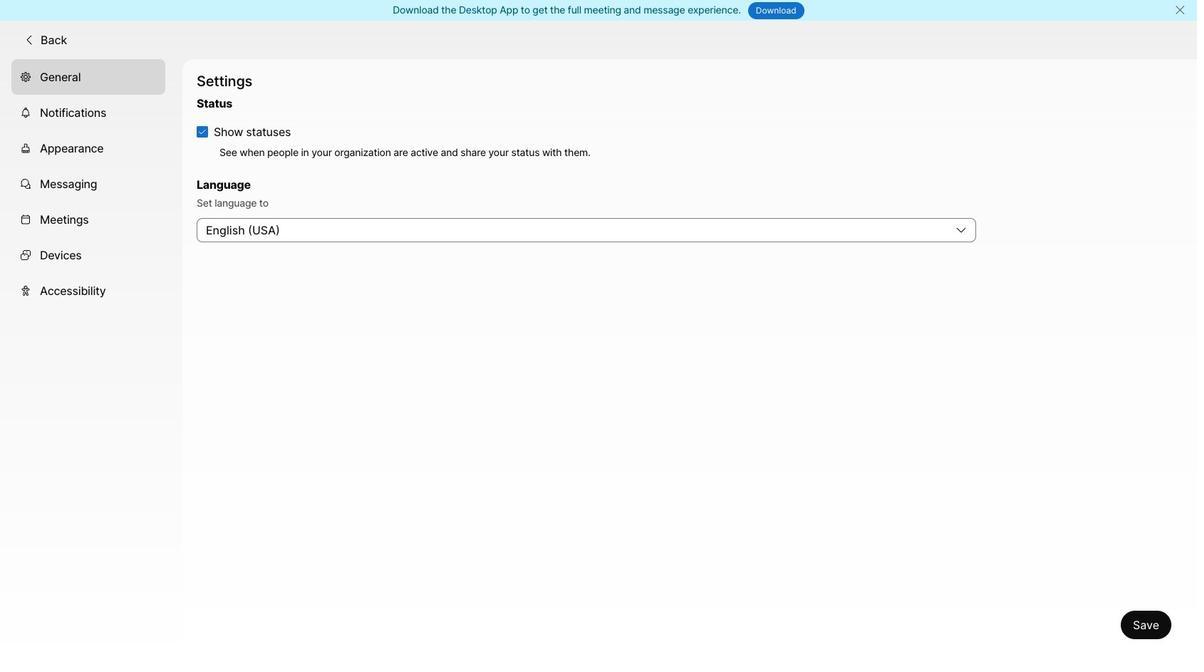Task type: locate. For each thing, give the bounding box(es) containing it.
cancel_16 image
[[1175, 4, 1186, 16]]

messaging tab
[[11, 166, 165, 201]]

general tab
[[11, 59, 165, 95]]



Task type: describe. For each thing, give the bounding box(es) containing it.
accessibility tab
[[11, 273, 165, 308]]

devices tab
[[11, 237, 165, 273]]

settings navigation
[[0, 59, 182, 662]]

appearance tab
[[11, 130, 165, 166]]

meetings tab
[[11, 201, 165, 237]]

notifications tab
[[11, 95, 165, 130]]



Task type: vqa. For each thing, say whether or not it's contained in the screenshot.
1st list item from the bottom of the page
no



